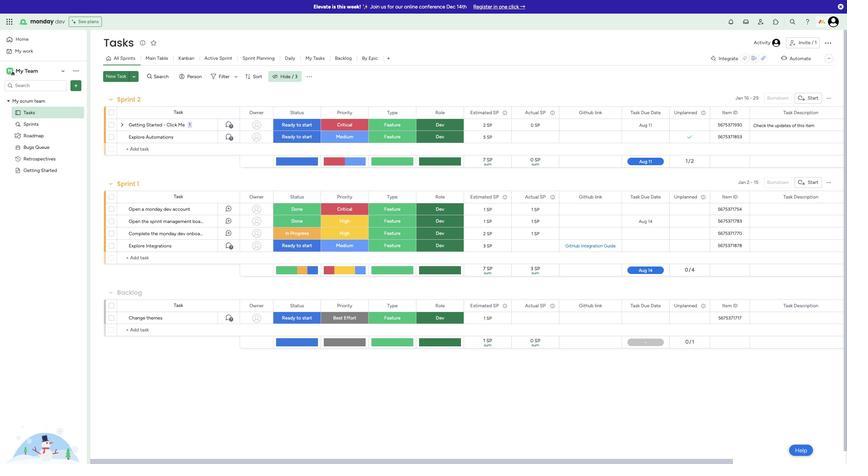 Task type: locate. For each thing, give the bounding box(es) containing it.
options image
[[73, 82, 79, 89], [264, 107, 268, 119], [407, 107, 412, 119], [502, 107, 507, 119], [550, 107, 555, 119], [660, 107, 665, 119], [843, 107, 848, 119], [264, 192, 268, 203], [311, 192, 316, 203], [359, 192, 364, 203], [454, 192, 459, 203], [612, 192, 617, 203], [701, 192, 705, 203], [843, 192, 848, 203], [502, 301, 507, 312], [550, 301, 555, 312], [741, 301, 745, 312]]

3 role field from the top
[[434, 303, 447, 310]]

0 vertical spatial estimated
[[471, 110, 492, 116]]

2 vertical spatial actual sp field
[[524, 303, 548, 310]]

1 task description from the top
[[784, 110, 819, 116]]

0 vertical spatial start button
[[795, 93, 822, 104]]

2 explore from the top
[[129, 244, 145, 249]]

monday up 'home' button
[[30, 18, 54, 26]]

options image
[[824, 39, 833, 47], [311, 107, 316, 119], [359, 107, 364, 119], [454, 107, 459, 119], [701, 107, 705, 119], [741, 107, 745, 119], [407, 192, 412, 203], [502, 192, 507, 203], [550, 192, 555, 203], [660, 192, 665, 203], [741, 192, 745, 203], [264, 301, 268, 312], [311, 301, 316, 312], [359, 301, 364, 312], [407, 301, 412, 312], [454, 301, 459, 312], [612, 301, 617, 312], [660, 301, 665, 312], [701, 301, 705, 312], [843, 301, 848, 312]]

3 for 3 sp
[[484, 244, 486, 249]]

Task Description field
[[782, 109, 821, 117], [782, 194, 821, 201], [782, 303, 821, 310]]

tasks down my scrum team
[[24, 110, 35, 116]]

4 dev from the top
[[436, 219, 444, 224]]

menu image for 2
[[826, 96, 832, 101]]

my inside 'button'
[[15, 48, 22, 54]]

0 sp
[[531, 123, 540, 128]]

getting for getting started - click me
[[129, 122, 145, 128]]

2 vertical spatial estimated sp field
[[469, 303, 501, 310]]

check
[[754, 123, 766, 128]]

public board image
[[15, 110, 21, 116], [15, 167, 21, 174]]

dev left 'see'
[[55, 18, 65, 26]]

my for my tasks
[[306, 56, 312, 61]]

2 vertical spatial role field
[[434, 303, 447, 310]]

main
[[146, 56, 156, 61]]

Unplanned field
[[673, 109, 699, 117], [673, 194, 699, 201], [673, 303, 699, 310]]

public board image down scrum
[[15, 110, 21, 116]]

guide
[[604, 244, 616, 249]]

1 vertical spatial backlog
[[117, 289, 142, 297]]

dev down management
[[178, 231, 185, 237]]

team
[[34, 98, 45, 104]]

my for my team
[[16, 68, 23, 74]]

14
[[648, 219, 653, 224]]

monday down open the sprint management board
[[159, 231, 176, 237]]

2 item id field from the top
[[721, 194, 740, 201]]

2 actual from the top
[[525, 194, 539, 200]]

2 github link from the top
[[579, 194, 602, 200]]

1 vertical spatial public board image
[[15, 167, 21, 174]]

automate
[[790, 56, 811, 61]]

3 feature from the top
[[384, 207, 401, 213]]

sprint for sprint 1
[[117, 180, 135, 188]]

2 medium from the top
[[336, 243, 354, 249]]

actual sp
[[525, 110, 546, 116], [525, 194, 546, 200], [525, 303, 546, 309]]

my inside workspace selection element
[[16, 68, 23, 74]]

0 vertical spatial task due date
[[631, 110, 661, 116]]

3 inside 3 sp sum
[[531, 266, 534, 272]]

1 item from the top
[[723, 110, 732, 116]]

1 ready from the top
[[282, 122, 295, 128]]

jan left 16
[[736, 95, 743, 101]]

Github link field
[[578, 109, 604, 117], [578, 194, 604, 201], [578, 303, 604, 310]]

0 vertical spatial jan
[[736, 95, 743, 101]]

0 vertical spatial started
[[146, 122, 162, 128]]

1 vertical spatial date
[[651, 194, 661, 200]]

/ for 0 / 4
[[689, 267, 691, 274]]

0 vertical spatial link
[[595, 110, 602, 116]]

start button for sprint 2
[[795, 93, 822, 104]]

list box
[[0, 94, 87, 268]]

0 vertical spatial start
[[808, 95, 819, 101]]

sum inside 3 sp sum
[[532, 271, 539, 276]]

public board image left getting started
[[15, 167, 21, 174]]

1 vertical spatial 7 sp sum
[[483, 266, 493, 276]]

1 public board image from the top
[[15, 110, 21, 116]]

one
[[499, 4, 508, 10]]

0 vertical spatial unplanned
[[675, 110, 698, 116]]

3 due from the top
[[641, 303, 650, 309]]

backlog left by
[[335, 56, 352, 61]]

id for 2nd item id field
[[734, 194, 738, 200]]

in
[[285, 231, 289, 237]]

0 vertical spatial the
[[768, 123, 774, 128]]

1 / 2
[[686, 158, 694, 165]]

of
[[792, 123, 797, 128]]

/ for hide / 3
[[292, 74, 294, 80]]

2 vertical spatial item
[[723, 303, 732, 309]]

3 for 3 sp sum
[[531, 266, 534, 272]]

click
[[509, 4, 519, 10]]

7 down 3 sp
[[483, 266, 486, 272]]

0 vertical spatial done
[[292, 207, 303, 213]]

monday right "a"
[[145, 207, 163, 213]]

sp inside 3 sp sum
[[535, 266, 540, 272]]

started up explore automations
[[146, 122, 162, 128]]

2 vertical spatial status field
[[289, 303, 306, 310]]

0 horizontal spatial this
[[337, 4, 346, 10]]

1 vertical spatial priority field
[[336, 194, 354, 201]]

3 estimated from the top
[[471, 303, 492, 309]]

1 vertical spatial github link field
[[578, 194, 604, 201]]

3
[[295, 74, 298, 80], [484, 244, 486, 249], [531, 266, 534, 272]]

0 horizontal spatial backlog
[[117, 289, 142, 297]]

1 open from the top
[[129, 207, 141, 213]]

1 horizontal spatial this
[[798, 123, 805, 128]]

2 vertical spatial task due date
[[631, 303, 661, 309]]

link
[[595, 110, 602, 116], [595, 194, 602, 200], [595, 303, 602, 309]]

1 vertical spatial task due date field
[[629, 194, 663, 201]]

1 due from the top
[[641, 110, 650, 116]]

0 vertical spatial owner field
[[248, 109, 266, 117]]

1 vertical spatial id
[[734, 194, 738, 200]]

estimated for 1st estimated sp field from the bottom
[[471, 303, 492, 309]]

1 horizontal spatial dev
[[164, 207, 172, 213]]

0
[[531, 123, 534, 128], [531, 157, 534, 163], [685, 267, 689, 274], [531, 339, 534, 344], [686, 340, 689, 346]]

3 to from the top
[[297, 243, 301, 249]]

menu image
[[826, 96, 832, 101], [826, 180, 832, 186]]

1 button for getting started - click me
[[218, 119, 240, 131]]

1 owner field from the top
[[248, 109, 266, 117]]

task due date for 3rd task due date field from the top
[[631, 303, 661, 309]]

id up 5675371754
[[734, 194, 738, 200]]

aug left 11
[[640, 123, 648, 128]]

home
[[16, 36, 29, 42]]

1 priority field from the top
[[336, 109, 354, 117]]

dev for complete
[[178, 231, 185, 237]]

2 vertical spatial priority field
[[336, 303, 354, 310]]

2 task due date from the top
[[631, 194, 661, 200]]

backlog up "change"
[[117, 289, 142, 297]]

item up 5675371717
[[723, 303, 732, 309]]

status
[[290, 110, 304, 116], [290, 194, 304, 200], [290, 303, 304, 309]]

1 horizontal spatial getting
[[129, 122, 145, 128]]

0 horizontal spatial 3
[[295, 74, 298, 80]]

started for getting started - click me
[[146, 122, 162, 128]]

column information image for second estimated sp field from the bottom
[[502, 195, 508, 200]]

1 vertical spatial open
[[129, 219, 141, 225]]

1 vertical spatial estimated sp field
[[469, 194, 501, 201]]

active sprint
[[205, 56, 232, 61]]

my tasks
[[306, 56, 325, 61]]

backlog inside button
[[335, 56, 352, 61]]

item
[[723, 110, 732, 116], [723, 194, 732, 200], [723, 303, 732, 309]]

a
[[142, 207, 144, 213]]

1 horizontal spatial backlog
[[335, 56, 352, 61]]

2 vertical spatial task description
[[784, 303, 819, 309]]

2 vertical spatial estimated sp
[[471, 303, 499, 309]]

Actual SP field
[[524, 109, 548, 117], [524, 194, 548, 201], [524, 303, 548, 310]]

2 public board image from the top
[[15, 167, 21, 174]]

3 unplanned field from the top
[[673, 303, 699, 310]]

1 vertical spatial owner field
[[248, 194, 266, 201]]

item up 5675371754
[[723, 194, 732, 200]]

1 vertical spatial start
[[808, 180, 819, 186]]

aug for aug 14
[[639, 219, 647, 224]]

Type field
[[386, 109, 400, 117], [386, 194, 400, 201], [386, 303, 400, 310]]

unplanned for third unplanned field from the bottom of the page
[[675, 110, 698, 116]]

1 vertical spatial type
[[387, 194, 398, 200]]

1 inside button
[[815, 40, 817, 46]]

description
[[794, 110, 819, 116], [794, 194, 819, 200], [794, 303, 819, 309]]

explore down complete
[[129, 244, 145, 249]]

bugs
[[24, 145, 34, 150]]

2 vertical spatial link
[[595, 303, 602, 309]]

item id field up 5675371754
[[721, 194, 740, 201]]

sprint inside the sprint planning button
[[243, 56, 256, 61]]

2 estimated from the top
[[471, 194, 492, 200]]

1 vertical spatial actual sp
[[525, 194, 546, 200]]

0 vertical spatial critical
[[337, 122, 352, 128]]

1 vertical spatial github
[[579, 194, 594, 200]]

Backlog field
[[115, 289, 144, 298]]

2 open from the top
[[129, 219, 141, 225]]

1 button for explore automations
[[218, 131, 240, 143]]

/ for 1 / 2
[[689, 158, 691, 165]]

0 vertical spatial 7
[[483, 157, 486, 163]]

column information image
[[550, 110, 556, 116], [701, 110, 706, 116], [502, 195, 508, 200], [550, 195, 556, 200], [502, 304, 508, 309]]

7 sp sum
[[483, 157, 493, 167], [483, 266, 493, 276]]

2 start from the top
[[302, 134, 312, 140]]

kanban
[[178, 56, 194, 61]]

work
[[23, 48, 33, 54]]

1 explore from the top
[[129, 135, 145, 140]]

Task Due Date field
[[629, 109, 663, 117], [629, 194, 663, 201], [629, 303, 663, 310]]

1 start from the top
[[808, 95, 819, 101]]

2 sp up 3 sp
[[484, 231, 492, 237]]

2 priority from the top
[[337, 194, 353, 200]]

backlog button
[[330, 53, 357, 64]]

my for my work
[[15, 48, 22, 54]]

Item ID field
[[721, 109, 740, 117], [721, 194, 740, 201], [721, 303, 740, 310]]

this
[[337, 4, 346, 10], [798, 123, 805, 128]]

4 start from the top
[[302, 316, 312, 322]]

my work button
[[4, 46, 73, 57]]

6 dev from the top
[[436, 243, 444, 249]]

sprint 1
[[117, 180, 139, 188]]

my left work
[[15, 48, 22, 54]]

1 vertical spatial priority
[[337, 194, 353, 200]]

1 vertical spatial getting
[[24, 168, 40, 174]]

open up complete
[[129, 219, 141, 225]]

1 dev from the top
[[436, 122, 444, 128]]

public board image for getting started
[[15, 167, 21, 174]]

sprint inside sprint 2 field
[[117, 95, 135, 104]]

sprints inside button
[[120, 56, 135, 61]]

bugs queue
[[24, 145, 50, 150]]

jan left 15
[[738, 180, 746, 186]]

2 unplanned from the top
[[675, 194, 698, 200]]

1 vertical spatial item id field
[[721, 194, 740, 201]]

getting started - click me
[[129, 122, 185, 128]]

1 vertical spatial task description
[[784, 194, 819, 200]]

2 ready to start from the top
[[282, 134, 312, 140]]

0 horizontal spatial getting
[[24, 168, 40, 174]]

1 vertical spatial unplanned field
[[673, 194, 699, 201]]

my for my scrum team
[[12, 98, 19, 104]]

aug left 14
[[639, 219, 647, 224]]

- left click
[[163, 122, 165, 128]]

1 inside 1 sp sum
[[484, 339, 486, 344]]

3 sp
[[484, 244, 492, 249]]

task
[[117, 74, 126, 79], [174, 110, 183, 115], [631, 110, 640, 116], [784, 110, 793, 116], [174, 194, 183, 200], [631, 194, 640, 200], [784, 194, 793, 200], [174, 303, 183, 309], [631, 303, 640, 309], [784, 303, 793, 309]]

1 vertical spatial explore
[[129, 244, 145, 249]]

1 sp
[[484, 207, 492, 212], [532, 207, 540, 212], [484, 219, 492, 224], [532, 219, 540, 224], [532, 231, 540, 237], [484, 316, 492, 321]]

1 vertical spatial item
[[723, 194, 732, 200]]

3 task description field from the top
[[782, 303, 821, 310]]

2 due from the top
[[641, 194, 650, 200]]

2 vertical spatial actual
[[525, 303, 539, 309]]

item id up 5675371717
[[723, 303, 738, 309]]

dev for open
[[164, 207, 172, 213]]

1 sp sum
[[484, 339, 492, 348]]

dev
[[436, 122, 444, 128], [436, 134, 444, 140], [436, 207, 444, 213], [436, 219, 444, 224], [436, 231, 444, 237], [436, 243, 444, 249], [436, 316, 444, 322]]

2 vertical spatial task description field
[[782, 303, 821, 310]]

backlog for 'backlog' 'field'
[[117, 289, 142, 297]]

1 actual sp from the top
[[525, 110, 546, 116]]

2 sp up 5 sp
[[484, 123, 492, 128]]

role
[[436, 110, 445, 116], [436, 194, 445, 200], [436, 303, 445, 309]]

1 vertical spatial medium
[[336, 243, 354, 249]]

2 type from the top
[[387, 194, 398, 200]]

sprints
[[120, 56, 135, 61], [24, 121, 39, 127]]

3 type field from the top
[[386, 303, 400, 310]]

0 sp sum
[[531, 157, 541, 167], [531, 339, 541, 348]]

register
[[474, 4, 493, 10]]

1 date from the top
[[651, 110, 661, 116]]

1
[[815, 40, 817, 46], [189, 123, 191, 127], [231, 124, 232, 128], [231, 137, 232, 141], [686, 158, 688, 165], [137, 180, 139, 188], [484, 207, 486, 212], [532, 207, 533, 212], [484, 219, 486, 224], [532, 219, 533, 224], [532, 231, 533, 237], [231, 246, 232, 250], [484, 316, 486, 321], [231, 318, 232, 322], [484, 339, 486, 344], [692, 340, 695, 346]]

getting down retrospectives at the left of the page
[[24, 168, 40, 174]]

1 actual sp field from the top
[[524, 109, 548, 117]]

sort
[[253, 74, 262, 80]]

0 vertical spatial explore
[[129, 135, 145, 140]]

+ add task text field down integrations
[[121, 254, 237, 263]]

1 vertical spatial menu image
[[826, 180, 832, 186]]

2 description from the top
[[794, 194, 819, 200]]

2 vertical spatial type
[[387, 303, 398, 309]]

caret down image
[[7, 99, 10, 104]]

2 inside sprint 2 field
[[137, 95, 141, 104]]

my up menu icon on the left top
[[306, 56, 312, 61]]

2 vertical spatial github link field
[[578, 303, 604, 310]]

management
[[163, 219, 191, 225]]

priority for second priority field from the top of the page
[[337, 194, 353, 200]]

item id up 5675371754
[[723, 194, 738, 200]]

tasks left backlog button
[[313, 56, 325, 61]]

my inside button
[[306, 56, 312, 61]]

the left the sprint
[[142, 219, 149, 225]]

2 vertical spatial task due date field
[[629, 303, 663, 310]]

0 vertical spatial status
[[290, 110, 304, 116]]

2 feature from the top
[[384, 134, 401, 140]]

1 status from the top
[[290, 110, 304, 116]]

critical for ready to start
[[337, 122, 352, 128]]

0 vertical spatial backlog
[[335, 56, 352, 61]]

2 horizontal spatial tasks
[[313, 56, 325, 61]]

explore left automations
[[129, 135, 145, 140]]

+ add task text field for 0
[[121, 327, 237, 335]]

column information image
[[502, 110, 508, 116], [701, 195, 706, 200], [550, 304, 556, 309], [701, 304, 706, 309]]

2 menu image from the top
[[826, 180, 832, 186]]

1 vertical spatial estimated
[[471, 194, 492, 200]]

3 id from the top
[[734, 303, 738, 309]]

dapulse integrations image
[[711, 56, 716, 61]]

unplanned
[[675, 110, 698, 116], [675, 194, 698, 200], [675, 303, 698, 309]]

person button
[[176, 71, 206, 82]]

done
[[292, 207, 303, 213], [292, 219, 303, 224]]

backlog inside 'field'
[[117, 289, 142, 297]]

1 estimated from the top
[[471, 110, 492, 116]]

help
[[795, 448, 808, 455]]

date
[[651, 110, 661, 116], [651, 194, 661, 200], [651, 303, 661, 309]]

3 ready from the top
[[282, 243, 295, 249]]

1 vertical spatial critical
[[337, 207, 352, 213]]

github link
[[579, 110, 602, 116], [579, 194, 602, 200], [579, 303, 602, 309]]

3 item from the top
[[723, 303, 732, 309]]

1 vertical spatial unplanned
[[675, 194, 698, 200]]

priority
[[337, 110, 353, 116], [337, 194, 353, 200], [337, 303, 353, 309]]

0 vertical spatial due
[[641, 110, 650, 116]]

- for 1
[[751, 180, 753, 186]]

add to favorites image
[[150, 39, 157, 46]]

is
[[332, 4, 336, 10]]

1 priority from the top
[[337, 110, 353, 116]]

apps image
[[773, 18, 780, 25]]

0 horizontal spatial started
[[41, 168, 57, 174]]

0 vertical spatial role
[[436, 110, 445, 116]]

Sprint 2 field
[[115, 95, 142, 104]]

the right 'check'
[[768, 123, 774, 128]]

1 task due date from the top
[[631, 110, 661, 116]]

0 vertical spatial 2 sp
[[484, 123, 492, 128]]

1 vertical spatial task due date
[[631, 194, 661, 200]]

scrum
[[20, 98, 33, 104]]

1 status field from the top
[[289, 109, 306, 117]]

- right 16
[[750, 95, 752, 101]]

/ inside invite / 1 button
[[812, 40, 814, 46]]

started down retrospectives at the left of the page
[[41, 168, 57, 174]]

2 start from the top
[[808, 180, 819, 186]]

medium
[[336, 134, 354, 140], [336, 243, 354, 249]]

+ add task text field for 3
[[121, 254, 237, 263]]

item id up 5675371930 on the top right of page
[[723, 110, 738, 116]]

my right workspace image
[[16, 68, 23, 74]]

Status field
[[289, 109, 306, 117], [289, 194, 306, 201], [289, 303, 306, 310]]

7 sp sum down 3 sp
[[483, 266, 493, 276]]

3 actual from the top
[[525, 303, 539, 309]]

autopilot image
[[782, 54, 787, 63]]

Estimated SP field
[[469, 109, 501, 117], [469, 194, 501, 201], [469, 303, 501, 310]]

sprints up roadmap
[[24, 121, 39, 127]]

2 vertical spatial actual sp
[[525, 303, 546, 309]]

started
[[146, 122, 162, 128], [41, 168, 57, 174]]

tasks up all
[[104, 35, 134, 50]]

all sprints
[[114, 56, 135, 61]]

the
[[768, 123, 774, 128], [142, 219, 149, 225], [151, 231, 158, 237]]

this right "is"
[[337, 4, 346, 10]]

- left 15
[[751, 180, 753, 186]]

getting for getting started
[[24, 168, 40, 174]]

backlog
[[335, 56, 352, 61], [117, 289, 142, 297]]

item id field up 5675371717
[[721, 303, 740, 310]]

critical
[[337, 122, 352, 128], [337, 207, 352, 213]]

explore for explore integrations
[[129, 244, 145, 249]]

automations
[[146, 135, 173, 140]]

1 vertical spatial 0 sp sum
[[531, 339, 541, 348]]

effort
[[344, 316, 357, 322]]

column information image for 1st estimated sp field from the top of the page
[[502, 110, 508, 116]]

sprints right all
[[120, 56, 135, 61]]

7 sp sum down 5 sp
[[483, 157, 493, 167]]

1 vertical spatial actual
[[525, 194, 539, 200]]

dev up open the sprint management board
[[164, 207, 172, 213]]

this right of
[[798, 123, 805, 128]]

+ Add task text field
[[121, 254, 237, 263], [121, 327, 237, 335]]

1 vertical spatial aug
[[639, 219, 647, 224]]

explore for explore automations
[[129, 135, 145, 140]]

1 vertical spatial actual sp field
[[524, 194, 548, 201]]

sprint for sprint 2
[[117, 95, 135, 104]]

1 vertical spatial 3
[[484, 244, 486, 249]]

2 0 sp sum from the top
[[531, 339, 541, 348]]

2 vertical spatial unplanned
[[675, 303, 698, 309]]

1 vertical spatial due
[[641, 194, 650, 200]]

2 github link field from the top
[[578, 194, 604, 201]]

7 down 5 on the right of the page
[[483, 157, 486, 163]]

0 vertical spatial description
[[794, 110, 819, 116]]

estimated
[[471, 110, 492, 116], [471, 194, 492, 200], [471, 303, 492, 309]]

2 horizontal spatial dev
[[178, 231, 185, 237]]

0 vertical spatial actual sp field
[[524, 109, 548, 117]]

item up 5675371930 on the top right of page
[[723, 110, 732, 116]]

2 estimated sp field from the top
[[469, 194, 501, 201]]

2 vertical spatial -
[[751, 180, 753, 186]]

5675371853
[[718, 135, 742, 140]]

column information image for 1st estimated sp field from the bottom
[[502, 304, 508, 309]]

item id field up 5675371930 on the top right of page
[[721, 109, 740, 117]]

2 vertical spatial role
[[436, 303, 445, 309]]

my right caret down icon
[[12, 98, 19, 104]]

type
[[387, 110, 398, 116], [387, 194, 398, 200], [387, 303, 398, 309]]

the for check
[[768, 123, 774, 128]]

option
[[0, 95, 87, 96]]

open left "a"
[[129, 207, 141, 213]]

change themes
[[129, 316, 162, 322]]

critical for feature
[[337, 207, 352, 213]]

1 vertical spatial github link
[[579, 194, 602, 200]]

0 horizontal spatial the
[[142, 219, 149, 225]]

2 vertical spatial status
[[290, 303, 304, 309]]

Role field
[[434, 109, 447, 117], [434, 194, 447, 201], [434, 303, 447, 310]]

the for complete
[[151, 231, 158, 237]]

getting up explore automations
[[129, 122, 145, 128]]

3 item id field from the top
[[721, 303, 740, 310]]

id up 5675371930 on the top right of page
[[734, 110, 738, 116]]

1 actual from the top
[[525, 110, 539, 116]]

3 link from the top
[[595, 303, 602, 309]]

column information image for 1st unplanned field from the bottom of the page
[[701, 304, 706, 309]]

2 horizontal spatial 3
[[531, 266, 534, 272]]

by
[[362, 56, 368, 61]]

1 feature from the top
[[384, 122, 401, 128]]

sprint inside 'sprint 1' field
[[117, 180, 135, 188]]

Priority field
[[336, 109, 354, 117], [336, 194, 354, 201], [336, 303, 354, 310]]

the down the sprint
[[151, 231, 158, 237]]

id up 5675371717
[[734, 303, 738, 309]]

register in one click → link
[[474, 4, 526, 10]]

activity button
[[752, 37, 784, 48]]

0 vertical spatial item id field
[[721, 109, 740, 117]]

1 0 sp sum from the top
[[531, 157, 541, 167]]

3 priority from the top
[[337, 303, 353, 309]]

2 horizontal spatial the
[[768, 123, 774, 128]]

+ add task text field down themes
[[121, 327, 237, 335]]

0 vertical spatial dev
[[55, 18, 65, 26]]

sprint
[[150, 219, 162, 225]]

3 item id from the top
[[723, 303, 738, 309]]

1 ready to start from the top
[[282, 122, 312, 128]]

0 vertical spatial 7 sp sum
[[483, 157, 493, 167]]

monday dev
[[30, 18, 65, 26]]

3 date from the top
[[651, 303, 661, 309]]

main table button
[[141, 53, 173, 64]]

sprint
[[219, 56, 232, 61], [243, 56, 256, 61], [117, 95, 135, 104], [117, 180, 135, 188]]

1 7 from the top
[[483, 157, 486, 163]]

2 + add task text field from the top
[[121, 327, 237, 335]]

2 vertical spatial priority
[[337, 303, 353, 309]]

sprint planning button
[[237, 53, 280, 64]]

0 vertical spatial github link
[[579, 110, 602, 116]]

Owner field
[[248, 109, 266, 117], [248, 194, 266, 201], [248, 303, 266, 310]]

0 vertical spatial 0 sp sum
[[531, 157, 541, 167]]

1 vertical spatial owner
[[250, 194, 264, 200]]



Task type: vqa. For each thing, say whether or not it's contained in the screenshot.
OTHER.
no



Task type: describe. For each thing, give the bounding box(es) containing it.
workspace image
[[6, 67, 13, 75]]

m
[[8, 68, 12, 74]]

collapse board header image
[[827, 56, 832, 61]]

my tasks button
[[301, 53, 330, 64]]

5 dev from the top
[[436, 231, 444, 237]]

3 status field from the top
[[289, 303, 306, 310]]

kanban button
[[173, 53, 199, 64]]

sprint inside active sprint button
[[219, 56, 232, 61]]

/ for 0 / 1
[[690, 340, 692, 346]]

1 vertical spatial sprints
[[24, 121, 39, 127]]

5675371930
[[718, 123, 743, 128]]

jan for sprint 2
[[736, 95, 743, 101]]

3 description from the top
[[794, 303, 819, 309]]

3 actual sp field from the top
[[524, 303, 548, 310]]

planning
[[257, 56, 275, 61]]

invite / 1 button
[[787, 37, 820, 48]]

lottie animation image
[[0, 396, 87, 465]]

5675371878
[[718, 244, 743, 249]]

workspace options image
[[73, 68, 79, 74]]

angle down image
[[132, 74, 136, 79]]

active sprint button
[[199, 53, 237, 64]]

due for 1st task due date field from the top of the page
[[641, 110, 650, 116]]

list box containing my scrum team
[[0, 94, 87, 268]]

1 link from the top
[[595, 110, 602, 116]]

our
[[395, 4, 403, 10]]

priority for 1st priority field from the top of the page
[[337, 110, 353, 116]]

by epic button
[[357, 53, 383, 64]]

show board description image
[[139, 40, 147, 46]]

2 task description field from the top
[[782, 194, 821, 201]]

task inside button
[[117, 74, 126, 79]]

item for 3rd item id field
[[723, 303, 732, 309]]

filter
[[219, 74, 230, 80]]

hide
[[281, 74, 291, 80]]

monday for complete
[[159, 231, 176, 237]]

christina overa image
[[828, 16, 839, 27]]

2 done from the top
[[292, 219, 303, 224]]

see
[[78, 19, 86, 25]]

1 medium from the top
[[336, 134, 354, 140]]

Search field
[[152, 72, 173, 81]]

open a monday dev account
[[129, 207, 190, 213]]

search everything image
[[790, 18, 796, 25]]

lottie animation element
[[0, 396, 87, 465]]

6 feature from the top
[[384, 243, 401, 249]]

arrow down image
[[232, 73, 240, 81]]

aug for aug 11
[[640, 123, 648, 128]]

1 github from the top
[[579, 110, 594, 116]]

2 unplanned field from the top
[[673, 194, 699, 201]]

2 7 sp sum from the top
[[483, 266, 493, 276]]

add view image
[[387, 56, 390, 61]]

person
[[187, 74, 202, 80]]

estimated for second estimated sp field from the bottom
[[471, 194, 492, 200]]

1 github link from the top
[[579, 110, 602, 116]]

0 horizontal spatial dev
[[55, 18, 65, 26]]

github integration guide
[[566, 244, 616, 249]]

2 owner field from the top
[[248, 194, 266, 201]]

elevate
[[314, 4, 331, 10]]

the for open
[[142, 219, 149, 225]]

onboarding
[[187, 231, 211, 237]]

all
[[114, 56, 119, 61]]

2 role field from the top
[[434, 194, 447, 201]]

in progress
[[285, 231, 309, 237]]

column information image for 2nd unplanned field from the top of the page
[[701, 195, 706, 200]]

1 button for explore integrations
[[218, 240, 240, 252]]

0 vertical spatial this
[[337, 4, 346, 10]]

1 description from the top
[[794, 110, 819, 116]]

id for 3rd item id field
[[734, 303, 738, 309]]

integrations
[[146, 244, 172, 249]]

3 task description from the top
[[784, 303, 819, 309]]

2 inside jan 2 - 15 button
[[747, 180, 750, 186]]

table
[[157, 56, 168, 61]]

1 estimated sp from the top
[[471, 110, 499, 116]]

1 vertical spatial -
[[163, 122, 165, 128]]

2 date from the top
[[651, 194, 661, 200]]

elevate is this week! ✨ join us for our online conference dec 14th
[[314, 4, 467, 10]]

item
[[806, 123, 815, 128]]

3 owner field from the top
[[248, 303, 266, 310]]

check the updates of this item
[[754, 123, 815, 128]]

invite members image
[[758, 18, 765, 25]]

activity
[[754, 40, 771, 46]]

unplanned for 1st unplanned field from the bottom of the page
[[675, 303, 698, 309]]

1 inside field
[[137, 180, 139, 188]]

sprint planning
[[243, 56, 275, 61]]

queue
[[35, 145, 50, 150]]

4 to from the top
[[297, 316, 301, 322]]

3 role from the top
[[436, 303, 445, 309]]

item for third item id field from the bottom
[[723, 110, 732, 116]]

1 type field from the top
[[386, 109, 400, 117]]

flow
[[212, 231, 221, 237]]

0 vertical spatial 3
[[295, 74, 298, 80]]

see plans
[[78, 19, 99, 25]]

online
[[404, 4, 418, 10]]

menu image for 1
[[826, 180, 832, 186]]

1 task description field from the top
[[782, 109, 821, 117]]

sprint for sprint planning
[[243, 56, 256, 61]]

priority for 3rd priority field
[[337, 303, 353, 309]]

all sprints button
[[103, 53, 141, 64]]

2 task description from the top
[[784, 194, 819, 200]]

plans
[[87, 19, 99, 25]]

open for open a monday dev account
[[129, 207, 141, 213]]

4 ready from the top
[[282, 316, 295, 322]]

id for third item id field from the bottom
[[734, 110, 738, 116]]

0 vertical spatial monday
[[30, 18, 54, 26]]

task due date for 1st task due date field from the top of the page
[[631, 110, 661, 116]]

2 item id from the top
[[723, 194, 738, 200]]

home button
[[4, 34, 73, 45]]

started for getting started
[[41, 168, 57, 174]]

open for open the sprint management board
[[129, 219, 141, 225]]

column information image for third unplanned field from the bottom of the page
[[701, 110, 706, 116]]

week!
[[347, 4, 361, 10]]

2 type field from the top
[[386, 194, 400, 201]]

0 horizontal spatial tasks
[[24, 110, 35, 116]]

tasks inside button
[[313, 56, 325, 61]]

start button for sprint 1
[[795, 177, 822, 188]]

us
[[381, 4, 386, 10]]

sum inside 1 sp sum
[[484, 343, 492, 348]]

inbox image
[[743, 18, 750, 25]]

account
[[173, 207, 190, 213]]

notifications image
[[728, 18, 735, 25]]

due for 3rd task due date field from the top
[[641, 303, 650, 309]]

7 feature from the top
[[384, 316, 401, 322]]

2 estimated sp from the top
[[471, 194, 499, 200]]

register in one click →
[[474, 4, 526, 10]]

invite
[[799, 40, 811, 46]]

0 / 1
[[686, 340, 695, 346]]

help button
[[790, 446, 813, 457]]

Tasks field
[[102, 35, 136, 50]]

my work
[[15, 48, 33, 54]]

item for 2nd item id field
[[723, 194, 732, 200]]

2 link from the top
[[595, 194, 602, 200]]

3 actual sp from the top
[[525, 303, 546, 309]]

3 start from the top
[[302, 243, 312, 249]]

15
[[754, 180, 759, 186]]

2 task due date field from the top
[[629, 194, 663, 201]]

1 horizontal spatial tasks
[[104, 35, 134, 50]]

- for 2
[[750, 95, 752, 101]]

3 type from the top
[[387, 303, 398, 309]]

14th
[[457, 4, 467, 10]]

/ for invite / 1
[[812, 40, 814, 46]]

Search in workspace field
[[14, 82, 57, 90]]

jan for sprint 1
[[738, 180, 746, 186]]

3 status from the top
[[290, 303, 304, 309]]

in
[[494, 4, 498, 10]]

3 github link from the top
[[579, 303, 602, 309]]

best effort
[[333, 316, 357, 322]]

✨
[[363, 4, 369, 10]]

3 priority field from the top
[[336, 303, 354, 310]]

1 button for change themes
[[218, 312, 240, 325]]

help image
[[805, 18, 811, 25]]

jan 2 - 15
[[738, 180, 759, 186]]

github
[[566, 244, 580, 249]]

daily
[[285, 56, 295, 61]]

1 unplanned field from the top
[[673, 109, 699, 117]]

2 owner from the top
[[250, 194, 264, 200]]

2 status from the top
[[290, 194, 304, 200]]

sp inside 1 sp sum
[[487, 339, 492, 344]]

integration
[[581, 244, 603, 249]]

7 dev from the top
[[436, 316, 444, 322]]

monday for open
[[145, 207, 163, 213]]

hide / 3
[[281, 74, 298, 80]]

3 estimated sp from the top
[[471, 303, 499, 309]]

epic
[[369, 56, 378, 61]]

5
[[484, 135, 486, 140]]

1 estimated sp field from the top
[[469, 109, 501, 117]]

v2 search image
[[147, 73, 152, 80]]

5 sp
[[484, 135, 492, 140]]

start for sprint 1
[[808, 180, 819, 186]]

2 7 from the top
[[483, 266, 486, 272]]

1 role from the top
[[436, 110, 445, 116]]

3 github link field from the top
[[578, 303, 604, 310]]

1 2 sp from the top
[[484, 123, 492, 128]]

filter button
[[208, 71, 240, 82]]

open the sprint management board
[[129, 219, 205, 225]]

dec
[[447, 4, 456, 10]]

1 done from the top
[[292, 207, 303, 213]]

for
[[388, 4, 394, 10]]

invite / 1
[[799, 40, 817, 46]]

1 owner from the top
[[250, 110, 264, 116]]

unplanned for 2nd unplanned field from the top of the page
[[675, 194, 698, 200]]

public board image for tasks
[[15, 110, 21, 116]]

1 item id field from the top
[[721, 109, 740, 117]]

sprint 2
[[117, 95, 141, 104]]

1 7 sp sum from the top
[[483, 157, 493, 167]]

due for second task due date field from the top of the page
[[641, 194, 650, 200]]

3 sp sum
[[531, 266, 540, 276]]

2 status field from the top
[[289, 194, 306, 201]]

backlog for backlog button
[[335, 56, 352, 61]]

2 ready from the top
[[282, 134, 295, 140]]

aug 14
[[639, 219, 653, 224]]

task due date for second task due date field from the top of the page
[[631, 194, 661, 200]]

3 github from the top
[[579, 303, 594, 309]]

see plans button
[[69, 17, 102, 27]]

2 role from the top
[[436, 194, 445, 200]]

complete the monday dev onboarding flow
[[129, 231, 221, 237]]

start for sprint 2
[[808, 95, 819, 101]]

1 item id from the top
[[723, 110, 738, 116]]

aug 11
[[640, 123, 652, 128]]

jan 16 - 29 button
[[733, 93, 762, 104]]

1 task due date field from the top
[[629, 109, 663, 117]]

roadmap
[[24, 133, 44, 139]]

5675371754
[[718, 207, 742, 212]]

retrospectives
[[24, 156, 56, 162]]

+ Add task text field
[[121, 145, 237, 154]]

getting started
[[24, 168, 57, 174]]

explore integrations
[[129, 244, 172, 249]]

new task
[[106, 74, 126, 79]]

menu image
[[306, 73, 313, 80]]

2 priority field from the top
[[336, 194, 354, 201]]

→
[[521, 4, 526, 10]]

Sprint 1 field
[[115, 180, 141, 189]]

jan 2 - 15 button
[[736, 177, 762, 188]]

workspace selection element
[[6, 67, 39, 76]]

select product image
[[6, 18, 13, 25]]

5675371770
[[718, 231, 742, 236]]

1 start from the top
[[302, 122, 312, 128]]

1 github link field from the top
[[578, 109, 604, 117]]

by epic
[[362, 56, 378, 61]]

2 actual sp field from the top
[[524, 194, 548, 201]]

estimated for 1st estimated sp field from the top of the page
[[471, 110, 492, 116]]

3 ready to start from the top
[[282, 243, 312, 249]]

4 feature from the top
[[384, 219, 401, 224]]

3 estimated sp field from the top
[[469, 303, 501, 310]]

daily button
[[280, 53, 301, 64]]

2 github from the top
[[579, 194, 594, 200]]

2 to from the top
[[297, 134, 301, 140]]

jan 16 - 29
[[736, 95, 759, 101]]

3 dev from the top
[[436, 207, 444, 213]]

5675371783
[[718, 219, 742, 224]]

1 vertical spatial this
[[798, 123, 805, 128]]

2 2 sp from the top
[[484, 231, 492, 237]]

2 high from the top
[[340, 231, 350, 237]]

5675371717
[[719, 316, 742, 321]]

board
[[193, 219, 205, 225]]

1 role field from the top
[[434, 109, 447, 117]]



